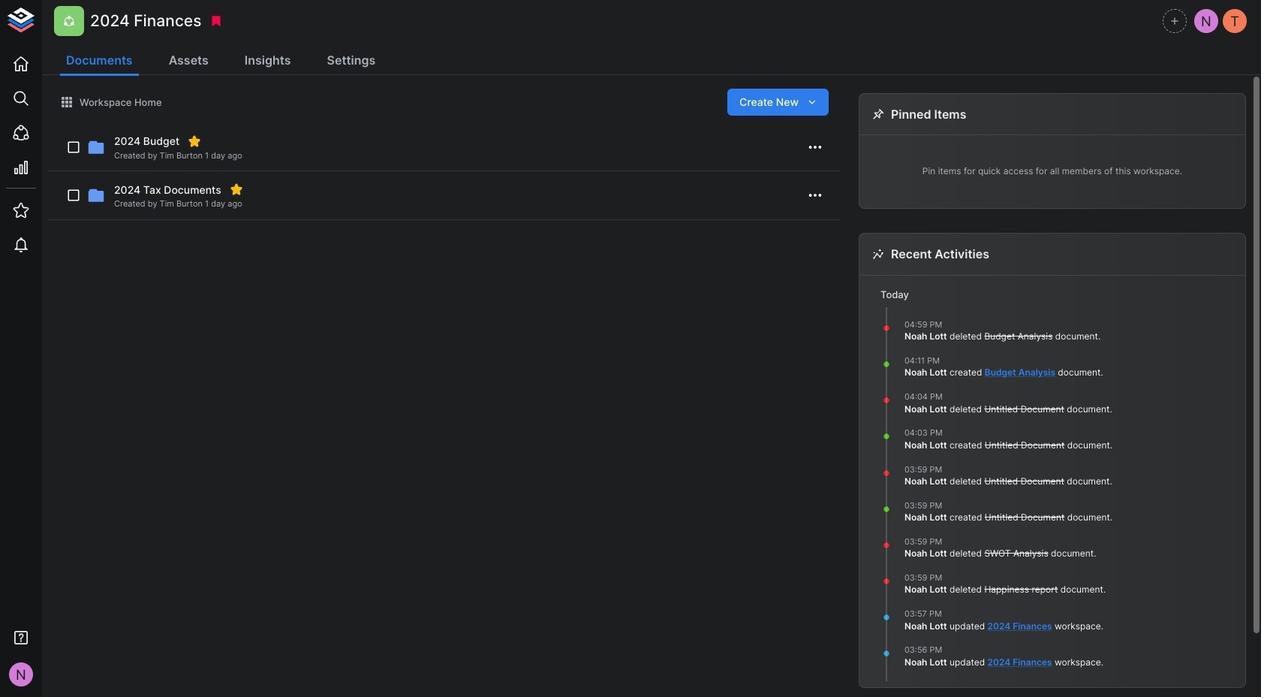 Task type: locate. For each thing, give the bounding box(es) containing it.
remove bookmark image
[[210, 14, 223, 28]]

remove favorite image
[[188, 134, 201, 148]]



Task type: describe. For each thing, give the bounding box(es) containing it.
remove favorite image
[[230, 183, 243, 196]]



Task type: vqa. For each thing, say whether or not it's contained in the screenshot.
Remove Favorite icon
yes



